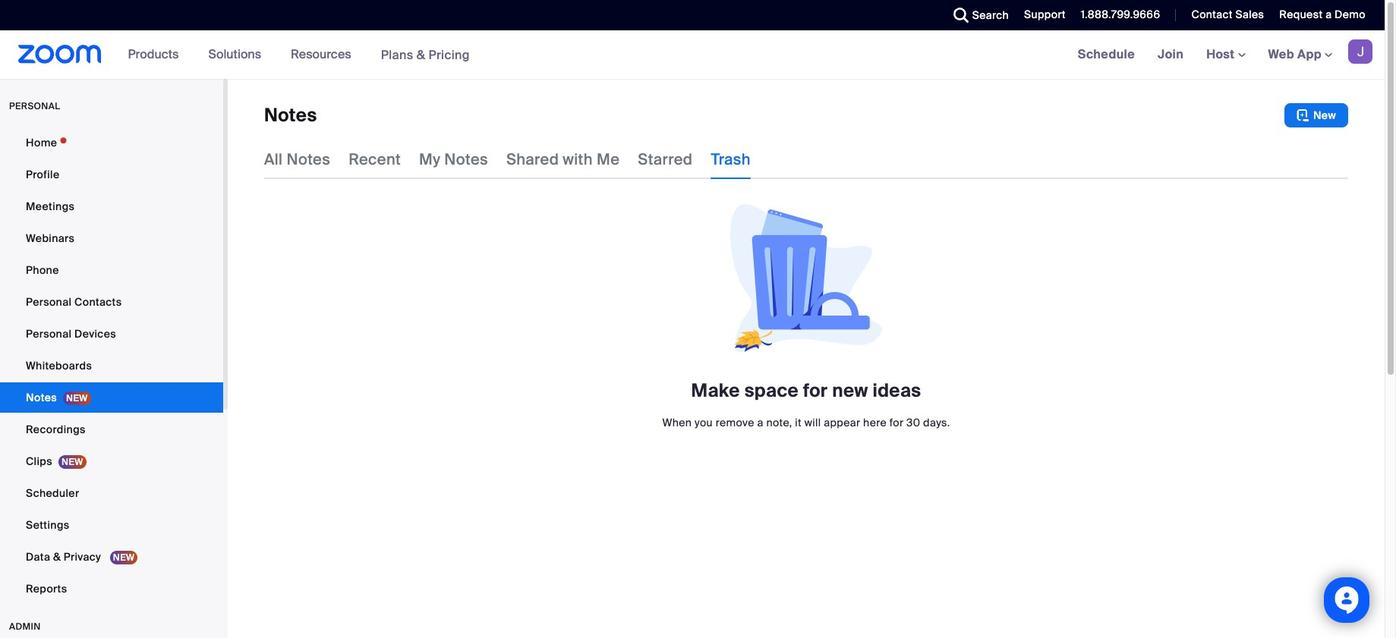 Task type: describe. For each thing, give the bounding box(es) containing it.
trash
[[711, 150, 751, 169]]

host button
[[1206, 46, 1245, 62]]

products
[[128, 46, 179, 62]]

days.
[[923, 416, 950, 430]]

& for privacy
[[53, 550, 61, 564]]

0 horizontal spatial a
[[757, 416, 764, 430]]

privacy
[[64, 550, 101, 564]]

contact
[[1192, 8, 1233, 21]]

data & privacy link
[[0, 542, 223, 572]]

webinars link
[[0, 223, 223, 254]]

zoom logo image
[[18, 45, 101, 64]]

clips link
[[0, 446, 223, 477]]

home
[[26, 136, 57, 150]]

appear
[[824, 416, 860, 430]]

reports link
[[0, 574, 223, 604]]

personal for personal devices
[[26, 327, 72, 341]]

schedule link
[[1066, 30, 1146, 79]]

personal for personal contacts
[[26, 295, 72, 309]]

tabs of all notes page tab list
[[264, 140, 751, 179]]

search button
[[942, 0, 1013, 30]]

profile link
[[0, 159, 223, 190]]

my
[[419, 150, 440, 169]]

notes inside notes link
[[26, 391, 57, 405]]

personal menu menu
[[0, 128, 223, 606]]

notes up all notes
[[264, 103, 317, 127]]

notes link
[[0, 383, 223, 413]]

when
[[662, 416, 692, 430]]

personal devices link
[[0, 319, 223, 349]]

starred
[[638, 150, 693, 169]]

make
[[691, 379, 740, 402]]

demo
[[1335, 8, 1366, 21]]

products button
[[128, 30, 186, 79]]

all notes
[[264, 150, 330, 169]]

with
[[563, 150, 593, 169]]

note,
[[766, 416, 792, 430]]

admin
[[9, 621, 41, 633]]

new
[[1313, 109, 1336, 122]]

notes right 'my'
[[444, 150, 488, 169]]

personal contacts
[[26, 295, 122, 309]]

personal
[[9, 100, 60, 112]]

will
[[805, 416, 821, 430]]

remove
[[716, 416, 754, 430]]

schedule
[[1078, 46, 1135, 62]]

here
[[863, 416, 887, 430]]

join link
[[1146, 30, 1195, 79]]

web
[[1268, 46, 1294, 62]]

0 vertical spatial for
[[803, 379, 828, 402]]

30
[[907, 416, 920, 430]]

it
[[795, 416, 802, 430]]

web app
[[1268, 46, 1322, 62]]

space
[[745, 379, 799, 402]]

plans
[[381, 47, 413, 63]]

1.888.799.9666
[[1081, 8, 1160, 21]]



Task type: locate. For each thing, give the bounding box(es) containing it.
for up will
[[803, 379, 828, 402]]

plans & pricing
[[381, 47, 470, 63]]

whiteboards
[[26, 359, 92, 373]]

a left note,
[[757, 416, 764, 430]]

me
[[597, 150, 620, 169]]

notes right the all on the left top of the page
[[287, 150, 330, 169]]

recent
[[349, 150, 401, 169]]

make space for new ideas
[[691, 379, 921, 402]]

a left demo
[[1326, 8, 1332, 21]]

search
[[972, 8, 1009, 22]]

profile
[[26, 168, 60, 181]]

for left 30
[[890, 416, 904, 430]]

&
[[417, 47, 425, 63], [53, 550, 61, 564]]

0 vertical spatial &
[[417, 47, 425, 63]]

& inside "product information" navigation
[[417, 47, 425, 63]]

contacts
[[74, 295, 122, 309]]

you
[[695, 416, 713, 430]]

0 vertical spatial a
[[1326, 8, 1332, 21]]

request a demo
[[1279, 8, 1366, 21]]

1 vertical spatial a
[[757, 416, 764, 430]]

resources button
[[291, 30, 358, 79]]

sales
[[1236, 8, 1264, 21]]

shared with me
[[506, 150, 620, 169]]

settings link
[[0, 510, 223, 541]]

new button
[[1285, 103, 1348, 128]]

plans & pricing link
[[381, 47, 470, 63], [381, 47, 470, 63]]

product information navigation
[[117, 30, 481, 80]]

scheduler
[[26, 487, 79, 500]]

notes up recordings
[[26, 391, 57, 405]]

notes
[[264, 103, 317, 127], [287, 150, 330, 169], [444, 150, 488, 169], [26, 391, 57, 405]]

0 horizontal spatial &
[[53, 550, 61, 564]]

resources
[[291, 46, 351, 62]]

all
[[264, 150, 283, 169]]

whiteboards link
[[0, 351, 223, 381]]

my notes
[[419, 150, 488, 169]]

request
[[1279, 8, 1323, 21]]

contact sales
[[1192, 8, 1264, 21]]

1 vertical spatial personal
[[26, 327, 72, 341]]

data & privacy
[[26, 550, 104, 564]]

0 horizontal spatial for
[[803, 379, 828, 402]]

banner
[[0, 30, 1385, 80]]

personal
[[26, 295, 72, 309], [26, 327, 72, 341]]

phone
[[26, 263, 59, 277]]

settings
[[26, 519, 69, 532]]

contact sales link
[[1180, 0, 1268, 30], [1192, 8, 1264, 21]]

scheduler link
[[0, 478, 223, 509]]

& right plans
[[417, 47, 425, 63]]

data
[[26, 550, 50, 564]]

devices
[[74, 327, 116, 341]]

1 personal from the top
[[26, 295, 72, 309]]

1 horizontal spatial for
[[890, 416, 904, 430]]

personal inside "personal devices" link
[[26, 327, 72, 341]]

1 vertical spatial for
[[890, 416, 904, 430]]

host
[[1206, 46, 1238, 62]]

pricing
[[429, 47, 470, 63]]

meetings navigation
[[1066, 30, 1385, 80]]

1.888.799.9666 button
[[1070, 0, 1164, 30], [1081, 8, 1160, 21]]

personal inside "personal contacts" link
[[26, 295, 72, 309]]

banner containing products
[[0, 30, 1385, 80]]

a
[[1326, 8, 1332, 21], [757, 416, 764, 430]]

personal up whiteboards on the left
[[26, 327, 72, 341]]

& for pricing
[[417, 47, 425, 63]]

recordings link
[[0, 415, 223, 445]]

0 vertical spatial personal
[[26, 295, 72, 309]]

personal contacts link
[[0, 287, 223, 317]]

app
[[1297, 46, 1322, 62]]

support link
[[1013, 0, 1070, 30], [1024, 8, 1066, 21]]

reports
[[26, 582, 67, 596]]

meetings
[[26, 200, 75, 213]]

& right data
[[53, 550, 61, 564]]

clips
[[26, 455, 52, 468]]

meetings link
[[0, 191, 223, 222]]

phone link
[[0, 255, 223, 285]]

personal devices
[[26, 327, 116, 341]]

solutions button
[[208, 30, 268, 79]]

join
[[1158, 46, 1184, 62]]

new
[[832, 379, 868, 402]]

web app button
[[1268, 46, 1332, 62]]

1 horizontal spatial a
[[1326, 8, 1332, 21]]

1 vertical spatial &
[[53, 550, 61, 564]]

request a demo link
[[1268, 0, 1385, 30], [1279, 8, 1366, 21]]

support
[[1024, 8, 1066, 21]]

profile picture image
[[1348, 39, 1373, 64]]

recordings
[[26, 423, 86, 437]]

1 horizontal spatial &
[[417, 47, 425, 63]]

ideas
[[873, 379, 921, 402]]

when you remove a note, it will appear here for 30 days.
[[662, 416, 950, 430]]

for
[[803, 379, 828, 402], [890, 416, 904, 430]]

home link
[[0, 128, 223, 158]]

solutions
[[208, 46, 261, 62]]

& inside "link"
[[53, 550, 61, 564]]

webinars
[[26, 232, 75, 245]]

personal down phone on the top of the page
[[26, 295, 72, 309]]

shared
[[506, 150, 559, 169]]

2 personal from the top
[[26, 327, 72, 341]]



Task type: vqa. For each thing, say whether or not it's contained in the screenshot.
Import From Csv File BUTTON
no



